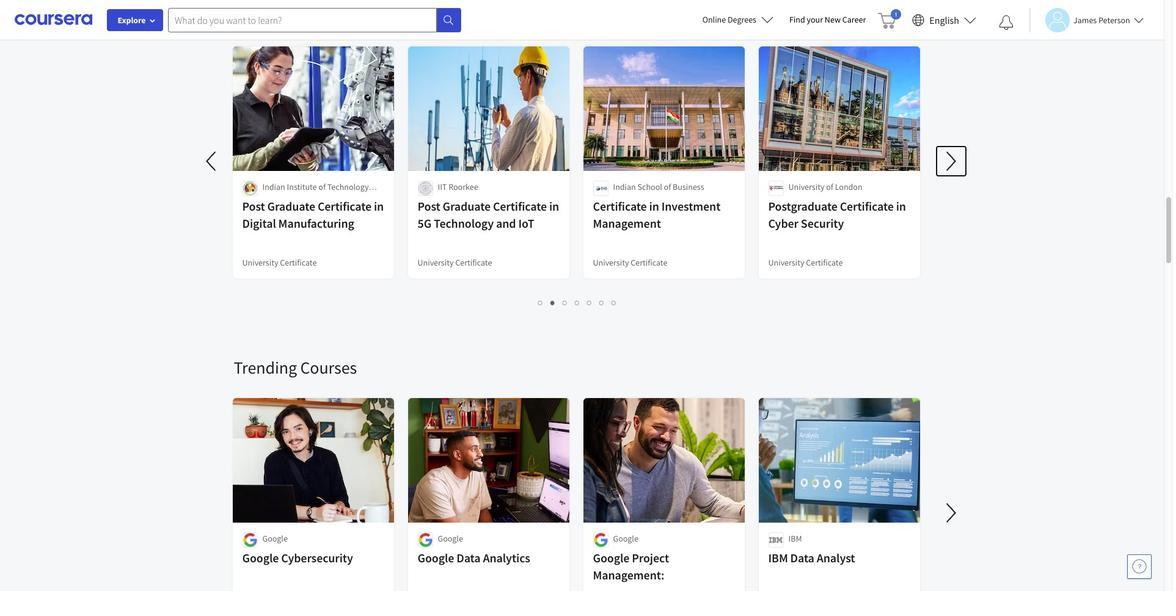 Task type: locate. For each thing, give the bounding box(es) containing it.
ibm down ibm icon
[[768, 551, 788, 566]]

1 in from the left
[[374, 199, 384, 214]]

coursera image
[[15, 10, 92, 29]]

business
[[673, 181, 704, 192]]

certificate inside postgraduate certificate in cyber security
[[840, 199, 894, 214]]

data left analyst
[[790, 551, 814, 566]]

manufacturing
[[278, 216, 354, 231]]

0 horizontal spatial indian
[[262, 181, 285, 192]]

1 of from the left
[[319, 181, 326, 192]]

google image up google data analytics
[[418, 533, 433, 548]]

cybersecurity
[[281, 551, 353, 566]]

investment
[[662, 199, 721, 214]]

2
[[551, 297, 555, 309]]

explore
[[234, 5, 287, 27], [118, 15, 146, 26]]

1 vertical spatial technology
[[434, 216, 494, 231]]

indian for post
[[262, 181, 285, 192]]

1 indian from the left
[[262, 181, 285, 192]]

technology
[[327, 181, 369, 192], [434, 216, 494, 231]]

2 button
[[547, 296, 559, 310]]

1 graduate from the left
[[267, 199, 315, 214]]

english
[[930, 14, 959, 26]]

graduate down roorkee
[[443, 199, 491, 214]]

2 post from the left
[[418, 199, 440, 214]]

data left analytics
[[457, 551, 481, 566]]

postgraduate
[[768, 199, 838, 214]]

certificate up manufacturing
[[318, 199, 372, 214]]

explore inside popup button
[[118, 15, 146, 26]]

explore university certificates carousel element
[[197, 0, 966, 320]]

0 horizontal spatial of
[[319, 181, 326, 192]]

certificate
[[318, 199, 372, 214], [493, 199, 547, 214], [593, 199, 647, 214], [840, 199, 894, 214], [280, 257, 317, 268], [455, 257, 492, 268], [631, 257, 667, 268], [806, 257, 843, 268]]

certificate inside post graduate certificate in 5g technology and iot
[[493, 199, 547, 214]]

university certificate for post graduate certificate in digital manufacturing
[[242, 257, 317, 268]]

2 horizontal spatial of
[[826, 181, 833, 192]]

3 google image from the left
[[593, 533, 608, 548]]

certificate down "security" on the right top
[[806, 257, 843, 268]]

certificates
[[365, 5, 445, 27]]

0 horizontal spatial graduate
[[267, 199, 315, 214]]

1 university certificate from the left
[[242, 257, 317, 268]]

google image
[[242, 533, 258, 548], [418, 533, 433, 548], [593, 533, 608, 548]]

3 of from the left
[[826, 181, 833, 192]]

online
[[703, 14, 726, 25]]

1 vertical spatial ibm
[[768, 551, 788, 566]]

certificate down london
[[840, 199, 894, 214]]

your
[[807, 14, 823, 25]]

explore button
[[107, 9, 163, 31]]

2 in from the left
[[549, 199, 559, 214]]

graduate down institute
[[267, 199, 315, 214]]

university for post graduate certificate in 5g technology and iot
[[418, 257, 454, 268]]

technology up post graduate certificate in digital manufacturing at left top
[[327, 181, 369, 192]]

of
[[319, 181, 326, 192], [664, 181, 671, 192], [826, 181, 833, 192]]

peterson
[[1099, 14, 1130, 25]]

2 indian from the left
[[613, 181, 636, 192]]

1 horizontal spatial graduate
[[443, 199, 491, 214]]

university certificate down 5g
[[418, 257, 492, 268]]

0 vertical spatial ibm
[[789, 533, 802, 544]]

university of london image
[[768, 181, 784, 196]]

0 horizontal spatial explore
[[118, 15, 146, 26]]

1 horizontal spatial technology
[[434, 216, 494, 231]]

3 university certificate from the left
[[593, 257, 667, 268]]

cyber
[[768, 216, 799, 231]]

1 horizontal spatial post
[[418, 199, 440, 214]]

find your new career link
[[783, 12, 872, 27]]

1 horizontal spatial google image
[[418, 533, 433, 548]]

in inside the certificate in investment management
[[649, 199, 659, 214]]

institute
[[287, 181, 317, 192]]

data for ibm
[[790, 551, 814, 566]]

4 in from the left
[[896, 199, 906, 214]]

next slide image
[[936, 147, 966, 176]]

3 in from the left
[[649, 199, 659, 214]]

1 horizontal spatial indian
[[613, 181, 636, 192]]

james peterson button
[[1030, 8, 1144, 32]]

ibm for ibm data analyst
[[768, 551, 788, 566]]

0 horizontal spatial post
[[242, 199, 265, 214]]

post
[[242, 199, 265, 214], [418, 199, 440, 214]]

explore university certificates
[[234, 5, 445, 27]]

0 horizontal spatial ibm
[[768, 551, 788, 566]]

google cybersecurity
[[242, 551, 353, 566]]

university certificate
[[242, 257, 317, 268], [418, 257, 492, 268], [593, 257, 667, 268], [768, 257, 843, 268]]

6
[[599, 297, 604, 309]]

0 horizontal spatial google image
[[242, 533, 258, 548]]

post inside post graduate certificate in digital manufacturing
[[242, 199, 265, 214]]

3
[[563, 297, 568, 309]]

indian school of business
[[613, 181, 704, 192]]

1 button
[[535, 296, 547, 310]]

university certificate down "security" on the right top
[[768, 257, 843, 268]]

online degrees
[[703, 14, 756, 25]]

of for certificate
[[319, 181, 326, 192]]

technology down roorkee
[[434, 216, 494, 231]]

indian inside indian institute of technology guwahati
[[262, 181, 285, 192]]

list
[[234, 296, 921, 310]]

postgraduate certificate in cyber security
[[768, 199, 906, 231]]

technology inside indian institute of technology guwahati
[[327, 181, 369, 192]]

1 horizontal spatial explore
[[234, 5, 287, 27]]

indian
[[262, 181, 285, 192], [613, 181, 636, 192]]

of left london
[[826, 181, 833, 192]]

english button
[[908, 0, 981, 40]]

in inside post graduate certificate in 5g technology and iot
[[549, 199, 559, 214]]

indian up guwahati
[[262, 181, 285, 192]]

1 horizontal spatial ibm
[[789, 533, 802, 544]]

0 horizontal spatial data
[[457, 551, 481, 566]]

post up digital
[[242, 199, 265, 214]]

2 university certificate from the left
[[418, 257, 492, 268]]

data for google
[[457, 551, 481, 566]]

2 google image from the left
[[418, 533, 433, 548]]

ibm right ibm icon
[[789, 533, 802, 544]]

courses
[[300, 357, 357, 379]]

3 button
[[559, 296, 571, 310]]

4 button
[[571, 296, 584, 310]]

post for 5g
[[418, 199, 440, 214]]

certificate down manufacturing
[[280, 257, 317, 268]]

certificate up "management"
[[593, 199, 647, 214]]

google image for google cybersecurity
[[242, 533, 258, 548]]

university certificate for post graduate certificate in 5g technology and iot
[[418, 257, 492, 268]]

university certificate down digital
[[242, 257, 317, 268]]

2 horizontal spatial google image
[[593, 533, 608, 548]]

graduate inside post graduate certificate in digital manufacturing
[[267, 199, 315, 214]]

0 horizontal spatial technology
[[327, 181, 369, 192]]

indian institute of technology guwahati image
[[242, 181, 258, 196]]

university for postgraduate certificate in cyber security
[[768, 257, 804, 268]]

google image up 'google cybersecurity'
[[242, 533, 258, 548]]

certificate up the iot
[[493, 199, 547, 214]]

indian right indian school of business "image"
[[613, 181, 636, 192]]

1
[[538, 297, 543, 309]]

iit
[[438, 181, 447, 192]]

of right school
[[664, 181, 671, 192]]

2 data from the left
[[790, 551, 814, 566]]

career
[[843, 14, 866, 25]]

list inside explore university certificates carousel element
[[234, 296, 921, 310]]

None search field
[[168, 8, 461, 32]]

university
[[290, 5, 362, 27], [789, 181, 825, 192], [242, 257, 278, 268], [418, 257, 454, 268], [593, 257, 629, 268], [768, 257, 804, 268]]

certificate down "management"
[[631, 257, 667, 268]]

google project management:
[[593, 551, 669, 583]]

university certificate down "management"
[[593, 257, 667, 268]]

list containing 1
[[234, 296, 921, 310]]

james
[[1074, 14, 1097, 25]]

google
[[262, 533, 288, 544], [438, 533, 463, 544], [613, 533, 639, 544], [242, 551, 279, 566], [418, 551, 454, 566], [593, 551, 630, 566]]

ibm
[[789, 533, 802, 544], [768, 551, 788, 566]]

2 of from the left
[[664, 181, 671, 192]]

trending courses carousel element
[[228, 320, 1173, 592]]

in
[[374, 199, 384, 214], [549, 199, 559, 214], [649, 199, 659, 214], [896, 199, 906, 214]]

post inside post graduate certificate in 5g technology and iot
[[418, 199, 440, 214]]

digital
[[242, 216, 276, 231]]

ibm image
[[768, 533, 784, 548]]

1 google image from the left
[[242, 533, 258, 548]]

4 university certificate from the left
[[768, 257, 843, 268]]

new
[[825, 14, 841, 25]]

of inside indian institute of technology guwahati
[[319, 181, 326, 192]]

graduate inside post graduate certificate in 5g technology and iot
[[443, 199, 491, 214]]

post up 5g
[[418, 199, 440, 214]]

university certificate for certificate in investment management
[[593, 257, 667, 268]]

next slide image
[[936, 499, 966, 528]]

2 graduate from the left
[[443, 199, 491, 214]]

1 post from the left
[[242, 199, 265, 214]]

7
[[612, 297, 617, 309]]

1 horizontal spatial data
[[790, 551, 814, 566]]

google image up 'google project management:'
[[593, 533, 608, 548]]

google image for google project management:
[[593, 533, 608, 548]]

1 data from the left
[[457, 551, 481, 566]]

data
[[457, 551, 481, 566], [790, 551, 814, 566]]

graduate
[[267, 199, 315, 214], [443, 199, 491, 214]]

of right institute
[[319, 181, 326, 192]]

university for certificate in investment management
[[593, 257, 629, 268]]

0 vertical spatial technology
[[327, 181, 369, 192]]

graduate for manufacturing
[[267, 199, 315, 214]]

1 horizontal spatial of
[[664, 181, 671, 192]]



Task type: describe. For each thing, give the bounding box(es) containing it.
post graduate certificate in 5g technology and iot
[[418, 199, 559, 231]]

graduate for technology
[[443, 199, 491, 214]]

google image for google data analytics
[[418, 533, 433, 548]]

indian institute of technology guwahati
[[262, 181, 369, 205]]

trending courses
[[234, 357, 357, 379]]

analytics
[[483, 551, 530, 566]]

university of london
[[789, 181, 863, 192]]

guwahati
[[262, 194, 297, 205]]

security
[[801, 216, 844, 231]]

certificate inside post graduate certificate in digital manufacturing
[[318, 199, 372, 214]]

5
[[587, 297, 592, 309]]

degrees
[[728, 14, 756, 25]]

of for investment
[[664, 181, 671, 192]]

post graduate certificate in digital manufacturing
[[242, 199, 384, 231]]

google data analytics
[[418, 551, 530, 566]]

london
[[835, 181, 863, 192]]

ibm data analyst
[[768, 551, 855, 566]]

help center image
[[1132, 560, 1147, 574]]

james peterson
[[1074, 14, 1130, 25]]

roorkee
[[449, 181, 478, 192]]

google inside 'google project management:'
[[593, 551, 630, 566]]

technology inside post graduate certificate in 5g technology and iot
[[434, 216, 494, 231]]

iit roorkee image
[[418, 181, 433, 196]]

What do you want to learn? text field
[[168, 8, 437, 32]]

certificate down post graduate certificate in 5g technology and iot
[[455, 257, 492, 268]]

5 button
[[584, 296, 596, 310]]

project
[[632, 551, 669, 566]]

analyst
[[817, 551, 855, 566]]

indian school of business image
[[593, 181, 608, 196]]

4
[[575, 297, 580, 309]]

in inside post graduate certificate in digital manufacturing
[[374, 199, 384, 214]]

show notifications image
[[999, 15, 1014, 30]]

6 button
[[596, 296, 608, 310]]

university certificate for postgraduate certificate in cyber security
[[768, 257, 843, 268]]

find
[[789, 14, 805, 25]]

certificate in investment management
[[593, 199, 721, 231]]

iot
[[518, 216, 534, 231]]

trending
[[234, 357, 297, 379]]

school
[[638, 181, 662, 192]]

previous slide image
[[197, 147, 226, 176]]

online degrees button
[[693, 6, 783, 33]]

university for post graduate certificate in digital manufacturing
[[242, 257, 278, 268]]

explore for explore
[[118, 15, 146, 26]]

in inside postgraduate certificate in cyber security
[[896, 199, 906, 214]]

iit roorkee
[[438, 181, 478, 192]]

7 button
[[608, 296, 620, 310]]

shopping cart: 1 item image
[[878, 9, 902, 29]]

5g
[[418, 216, 431, 231]]

indian for certificate
[[613, 181, 636, 192]]

post for digital
[[242, 199, 265, 214]]

management
[[593, 216, 661, 231]]

explore for explore university certificates
[[234, 5, 287, 27]]

management:
[[593, 568, 665, 583]]

and
[[496, 216, 516, 231]]

ibm for ibm
[[789, 533, 802, 544]]

find your new career
[[789, 14, 866, 25]]

certificate inside the certificate in investment management
[[593, 199, 647, 214]]



Task type: vqa. For each thing, say whether or not it's contained in the screenshot.
in in Post Graduate Certificate in 5G Technology and IoT
yes



